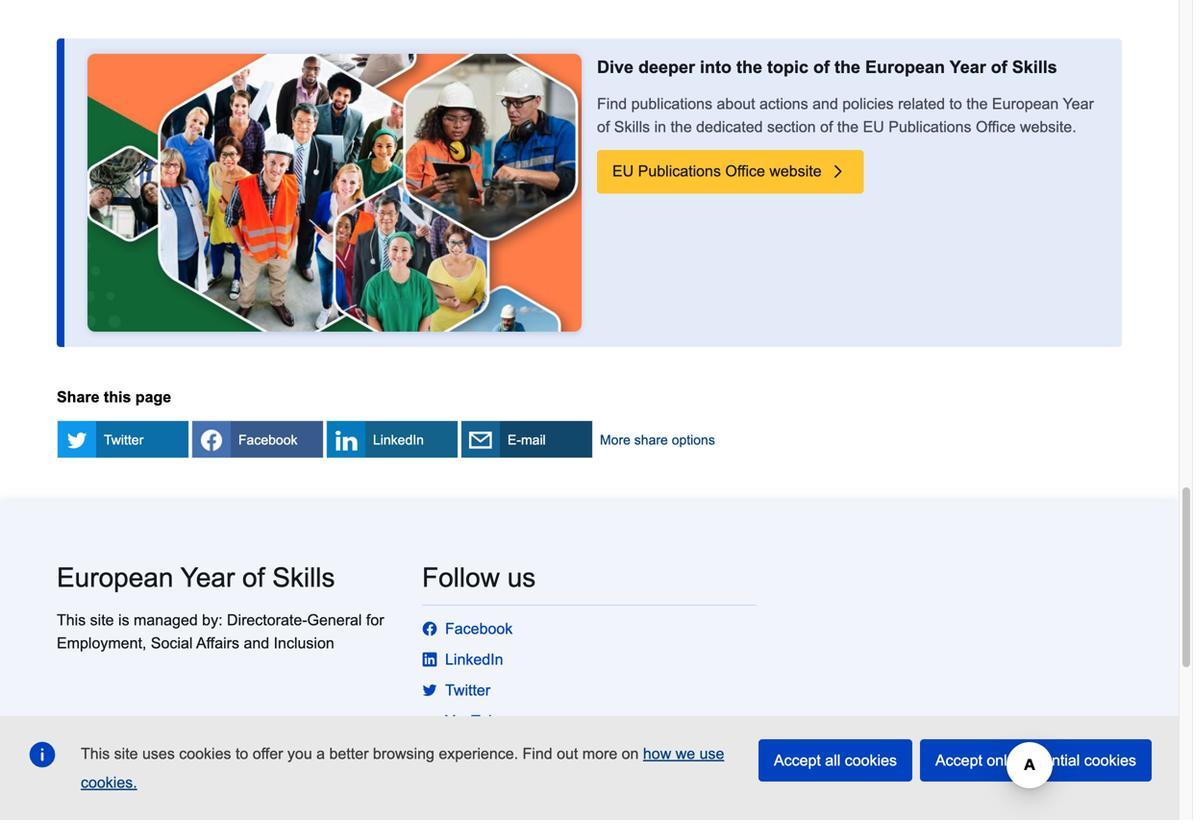 Task type: vqa. For each thing, say whether or not it's contained in the screenshot.
satisfaction.
no



Task type: locate. For each thing, give the bounding box(es) containing it.
skills left in
[[614, 118, 650, 136]]

youtube
[[445, 713, 506, 730]]

employment,
[[57, 635, 147, 652]]

twitter link up youtube link in the left bottom of the page
[[422, 682, 491, 699]]

to inside find publications about actions and policies related to the european year of skills in the dedicated section of the eu publications office website.
[[950, 95, 963, 112]]

european up related
[[866, 57, 945, 77]]

related
[[898, 95, 945, 112]]

1 vertical spatial linkedin
[[445, 651, 503, 668]]

1 vertical spatial twitter
[[445, 682, 491, 699]]

year
[[950, 57, 987, 77], [1063, 95, 1094, 112], [181, 562, 235, 593]]

0 horizontal spatial find
[[523, 745, 553, 763]]

to right related
[[950, 95, 963, 112]]

office down dedicated
[[726, 162, 765, 180]]

1 vertical spatial site
[[114, 745, 138, 763]]

in
[[655, 118, 667, 136]]

cookies right all at right
[[845, 752, 897, 769]]

twitter down this
[[104, 433, 144, 448]]

european year of skills link
[[57, 562, 335, 593]]

cookies
[[179, 745, 231, 763], [845, 752, 897, 769], [1085, 752, 1137, 769]]

of
[[814, 57, 830, 77], [991, 57, 1008, 77], [597, 118, 610, 136], [821, 118, 833, 136], [242, 562, 265, 593]]

1 horizontal spatial linkedin
[[445, 651, 503, 668]]

we
[[676, 745, 696, 763]]

1 vertical spatial xs image
[[422, 683, 438, 698]]

1 vertical spatial year
[[1063, 95, 1094, 112]]

office
[[976, 118, 1016, 136], [726, 162, 765, 180]]

0 vertical spatial publications
[[889, 118, 972, 136]]

1 vertical spatial publications
[[638, 162, 721, 180]]

1 xs image from the top
[[422, 621, 438, 637]]

0 vertical spatial xs image
[[422, 621, 438, 637]]

1 vertical spatial facebook
[[445, 620, 513, 638]]

2 xs image from the top
[[422, 683, 438, 698]]

1 horizontal spatial accept
[[936, 752, 983, 769]]

european up is
[[57, 562, 174, 593]]

eu publications office website
[[613, 162, 822, 180]]

2 vertical spatial year
[[181, 562, 235, 593]]

and down directorate-
[[244, 635, 269, 652]]

twitter link
[[57, 420, 189, 459], [422, 682, 491, 699]]

eu inside find publications about actions and policies related to the european year of skills in the dedicated section of the eu publications office website.
[[863, 118, 885, 136]]

0 vertical spatial twitter link
[[57, 420, 189, 459]]

mail
[[521, 433, 546, 448]]

0 vertical spatial office
[[976, 118, 1016, 136]]

dive deeper into the topic of the european year of skills
[[597, 57, 1058, 77]]

1 vertical spatial to
[[236, 745, 248, 763]]

you
[[287, 745, 312, 763]]

xs image up browsing
[[422, 714, 438, 729]]

0 vertical spatial twitter
[[104, 433, 144, 448]]

0 horizontal spatial and
[[244, 635, 269, 652]]

1 horizontal spatial year
[[950, 57, 987, 77]]

1 vertical spatial find
[[523, 745, 553, 763]]

european up website.
[[992, 95, 1059, 112]]

site left is
[[90, 612, 114, 629]]

xs image up youtube link in the left bottom of the page
[[422, 683, 438, 698]]

0 vertical spatial linkedin link
[[326, 420, 459, 459]]

skills up the general
[[272, 562, 335, 593]]

find
[[597, 95, 627, 112], [523, 745, 553, 763]]

european inside find publications about actions and policies related to the european year of skills in the dedicated section of the eu publications office website.
[[992, 95, 1059, 112]]

experience.
[[439, 745, 518, 763]]

1 horizontal spatial eu
[[863, 118, 885, 136]]

e-mail
[[508, 433, 546, 448]]

site left uses on the bottom of the page
[[114, 745, 138, 763]]

us
[[508, 562, 536, 593]]

accept
[[774, 752, 821, 769], [936, 752, 983, 769]]

1 accept from the left
[[774, 752, 821, 769]]

skills up website.
[[1013, 57, 1058, 77]]

essential
[[1020, 752, 1080, 769]]

1 horizontal spatial twitter
[[445, 682, 491, 699]]

european year of skills
[[57, 562, 335, 593]]

1 vertical spatial twitter link
[[422, 682, 491, 699]]

section
[[767, 118, 816, 136]]

0 horizontal spatial cookies
[[179, 745, 231, 763]]

1 vertical spatial skills
[[614, 118, 650, 136]]

2 horizontal spatial skills
[[1013, 57, 1058, 77]]

0 horizontal spatial skills
[[272, 562, 335, 593]]

facebook
[[239, 433, 298, 448], [445, 620, 513, 638]]

cookies inside 'link'
[[1085, 752, 1137, 769]]

linkedin link
[[326, 420, 459, 459], [422, 651, 503, 668]]

xs image for linkedin
[[422, 652, 438, 668]]

1 vertical spatial office
[[726, 162, 765, 180]]

find left out
[[523, 745, 553, 763]]

0 horizontal spatial twitter link
[[57, 420, 189, 459]]

skills inside find publications about actions and policies related to the european year of skills in the dedicated section of the eu publications office website.
[[614, 118, 650, 136]]

use
[[700, 745, 725, 763]]

cookies right uses on the bottom of the page
[[179, 745, 231, 763]]

1 vertical spatial european
[[992, 95, 1059, 112]]

xs image
[[422, 621, 438, 637], [422, 683, 438, 698]]

offer
[[253, 745, 283, 763]]

for
[[366, 612, 384, 629]]

0 vertical spatial site
[[90, 612, 114, 629]]

the right related
[[967, 95, 988, 112]]

2 xs image from the top
[[422, 714, 438, 729]]

to left offer
[[236, 745, 248, 763]]

2 accept from the left
[[936, 752, 983, 769]]

1 vertical spatial eu
[[613, 162, 634, 180]]

0 horizontal spatial linkedin
[[373, 433, 424, 448]]

publications down related
[[889, 118, 972, 136]]

this
[[104, 388, 131, 406]]

0 vertical spatial to
[[950, 95, 963, 112]]

how we use cookies.
[[81, 745, 725, 792]]

twitter up youtube link in the left bottom of the page
[[445, 682, 491, 699]]

more share options
[[600, 433, 715, 448]]

1 horizontal spatial publications
[[889, 118, 972, 136]]

0 vertical spatial xs image
[[422, 652, 438, 668]]

1 xs image from the top
[[422, 652, 438, 668]]

0 horizontal spatial office
[[726, 162, 765, 180]]

2 horizontal spatial year
[[1063, 95, 1094, 112]]

eu down policies
[[863, 118, 885, 136]]

to
[[950, 95, 963, 112], [236, 745, 248, 763]]

this up cookies.
[[81, 745, 110, 763]]

xs image right for
[[422, 621, 438, 637]]

0 horizontal spatial facebook
[[239, 433, 298, 448]]

1 horizontal spatial and
[[813, 95, 839, 112]]

this up employment,
[[57, 612, 86, 629]]

xs image inside youtube link
[[422, 714, 438, 729]]

0 horizontal spatial accept
[[774, 752, 821, 769]]

the up policies
[[835, 57, 861, 77]]

2 vertical spatial skills
[[272, 562, 335, 593]]

1 horizontal spatial facebook link
[[422, 620, 513, 638]]

0 vertical spatial and
[[813, 95, 839, 112]]

year inside find publications about actions and policies related to the european year of skills in the dedicated section of the eu publications office website.
[[1063, 95, 1094, 112]]

xs image for youtube
[[422, 714, 438, 729]]

publications
[[889, 118, 972, 136], [638, 162, 721, 180]]

follow us
[[422, 562, 536, 593]]

site
[[90, 612, 114, 629], [114, 745, 138, 763]]

xs image inside linkedin link
[[422, 652, 438, 668]]

the
[[737, 57, 763, 77], [835, 57, 861, 77], [967, 95, 988, 112], [671, 118, 692, 136], [838, 118, 859, 136]]

eu inside eu publications office website 'link'
[[613, 162, 634, 180]]

0 vertical spatial european
[[866, 57, 945, 77]]

european
[[866, 57, 945, 77], [992, 95, 1059, 112], [57, 562, 174, 593]]

facebook link
[[191, 420, 324, 459], [422, 620, 513, 638]]

and down "dive deeper into the topic of the european year of skills"
[[813, 95, 839, 112]]

2 horizontal spatial cookies
[[1085, 752, 1137, 769]]

twitter
[[104, 433, 144, 448], [445, 682, 491, 699]]

xs image up youtube link in the left bottom of the page
[[422, 652, 438, 668]]

0 horizontal spatial to
[[236, 745, 248, 763]]

1 vertical spatial xs image
[[422, 714, 438, 729]]

accept for accept all cookies
[[774, 752, 821, 769]]

and inside find publications about actions and policies related to the european year of skills in the dedicated section of the eu publications office website.
[[813, 95, 839, 112]]

twitter link down this
[[57, 420, 189, 459]]

skills
[[1013, 57, 1058, 77], [614, 118, 650, 136], [272, 562, 335, 593]]

accept left only
[[936, 752, 983, 769]]

0 vertical spatial this
[[57, 612, 86, 629]]

0 horizontal spatial eu
[[613, 162, 634, 180]]

this for this site uses cookies to offer you a better browsing experience. find out more on
[[81, 745, 110, 763]]

cookies right essential
[[1085, 752, 1137, 769]]

0 horizontal spatial twitter
[[104, 433, 144, 448]]

xs image
[[422, 652, 438, 668], [422, 714, 438, 729]]

out
[[557, 745, 578, 763]]

site inside this site is managed by: directorate-general for employment, social affairs and inclusion
[[90, 612, 114, 629]]

1 horizontal spatial european
[[866, 57, 945, 77]]

accept inside 'link'
[[936, 752, 983, 769]]

1 horizontal spatial to
[[950, 95, 963, 112]]

2 vertical spatial european
[[57, 562, 174, 593]]

this
[[57, 612, 86, 629], [81, 745, 110, 763]]

eu
[[863, 118, 885, 136], [613, 162, 634, 180]]

1 horizontal spatial find
[[597, 95, 627, 112]]

xs image inside the 'facebook' link
[[422, 621, 438, 637]]

only
[[987, 752, 1015, 769]]

linkedin
[[373, 433, 424, 448], [445, 651, 503, 668]]

0 horizontal spatial publications
[[638, 162, 721, 180]]

0 vertical spatial eu
[[863, 118, 885, 136]]

1 horizontal spatial office
[[976, 118, 1016, 136]]

and
[[813, 95, 839, 112], [244, 635, 269, 652]]

publications down in
[[638, 162, 721, 180]]

eu down publications
[[613, 162, 634, 180]]

0 vertical spatial find
[[597, 95, 627, 112]]

1 horizontal spatial skills
[[614, 118, 650, 136]]

2 horizontal spatial european
[[992, 95, 1059, 112]]

office left website.
[[976, 118, 1016, 136]]

on
[[622, 745, 639, 763]]

find down dive
[[597, 95, 627, 112]]

0 vertical spatial facebook link
[[191, 420, 324, 459]]

actions
[[760, 95, 809, 112]]

e-
[[508, 433, 521, 448]]

accept left all at right
[[774, 752, 821, 769]]

1 vertical spatial this
[[81, 745, 110, 763]]

this inside this site is managed by: directorate-general for employment, social affairs and inclusion
[[57, 612, 86, 629]]

1 horizontal spatial twitter link
[[422, 682, 491, 699]]

1 vertical spatial and
[[244, 635, 269, 652]]



Task type: describe. For each thing, give the bounding box(es) containing it.
find inside find publications about actions and policies related to the european year of skills in the dedicated section of the eu publications office website.
[[597, 95, 627, 112]]

dive
[[597, 57, 634, 77]]

1 horizontal spatial cookies
[[845, 752, 897, 769]]

is
[[118, 612, 129, 629]]

about
[[717, 95, 756, 112]]

publications
[[631, 95, 713, 112]]

and inside this site is managed by: directorate-general for employment, social affairs and inclusion
[[244, 635, 269, 652]]

accept for accept only essential cookies
[[936, 752, 983, 769]]

publications inside find publications about actions and policies related to the european year of skills in the dedicated section of the eu publications office website.
[[889, 118, 972, 136]]

social
[[151, 635, 193, 652]]

directorate-
[[227, 612, 307, 629]]

browsing
[[373, 745, 435, 763]]

the right into
[[737, 57, 763, 77]]

0 horizontal spatial european
[[57, 562, 174, 593]]

xs image for facebook
[[422, 621, 438, 637]]

share
[[57, 388, 100, 406]]

this for this site is managed by: directorate-general for employment, social affairs and inclusion
[[57, 612, 86, 629]]

0 vertical spatial linkedin
[[373, 433, 424, 448]]

xs image for twitter
[[422, 683, 438, 698]]

0 vertical spatial skills
[[1013, 57, 1058, 77]]

into
[[700, 57, 732, 77]]

all
[[825, 752, 841, 769]]

this site is managed by: directorate-general for employment, social affairs and inclusion
[[57, 612, 384, 652]]

share
[[635, 433, 668, 448]]

cookies for accept
[[1085, 752, 1137, 769]]

cookies for this
[[179, 745, 231, 763]]

esde cover page image 1280x720 image
[[88, 54, 582, 332]]

0 horizontal spatial facebook link
[[191, 420, 324, 459]]

follow
[[422, 562, 500, 593]]

site for uses
[[114, 745, 138, 763]]

eu publications office website link
[[597, 150, 864, 194]]

uses
[[142, 745, 175, 763]]

accept only essential cookies link
[[920, 740, 1152, 782]]

0 vertical spatial year
[[950, 57, 987, 77]]

this site uses cookies to offer you a better browsing experience. find out more on
[[81, 745, 643, 763]]

more share options link
[[595, 421, 728, 458]]

general
[[307, 612, 362, 629]]

accept all cookies
[[774, 752, 897, 769]]

website.
[[1020, 118, 1077, 136]]

accept only essential cookies
[[936, 752, 1137, 769]]

options
[[672, 433, 715, 448]]

website
[[770, 162, 822, 180]]

office inside find publications about actions and policies related to the european year of skills in the dedicated section of the eu publications office website.
[[976, 118, 1016, 136]]

1 horizontal spatial facebook
[[445, 620, 513, 638]]

publications inside 'link'
[[638, 162, 721, 180]]

affairs
[[196, 635, 239, 652]]

dedicated
[[696, 118, 763, 136]]

by:
[[202, 612, 223, 629]]

1 vertical spatial facebook link
[[422, 620, 513, 638]]

more
[[583, 745, 618, 763]]

policies
[[843, 95, 894, 112]]

accept all cookies link
[[759, 740, 913, 782]]

managed
[[134, 612, 198, 629]]

a
[[317, 745, 325, 763]]

youtube link
[[422, 713, 506, 730]]

office inside 'link'
[[726, 162, 765, 180]]

how we use cookies. link
[[81, 745, 725, 792]]

better
[[329, 745, 369, 763]]

inclusion
[[274, 635, 334, 652]]

page
[[135, 388, 171, 406]]

the down policies
[[838, 118, 859, 136]]

1 vertical spatial linkedin link
[[422, 651, 503, 668]]

deeper
[[639, 57, 695, 77]]

the right in
[[671, 118, 692, 136]]

more
[[600, 433, 631, 448]]

0 vertical spatial facebook
[[239, 433, 298, 448]]

s image
[[830, 162, 849, 181]]

0 horizontal spatial year
[[181, 562, 235, 593]]

how
[[643, 745, 672, 763]]

site for is
[[90, 612, 114, 629]]

e-mail link
[[461, 420, 593, 459]]

find publications about actions and policies related to the european year of skills in the dedicated section of the eu publications office website.
[[597, 95, 1094, 136]]

cookies.
[[81, 774, 137, 792]]

topic
[[768, 57, 809, 77]]

share this page
[[57, 388, 171, 406]]



